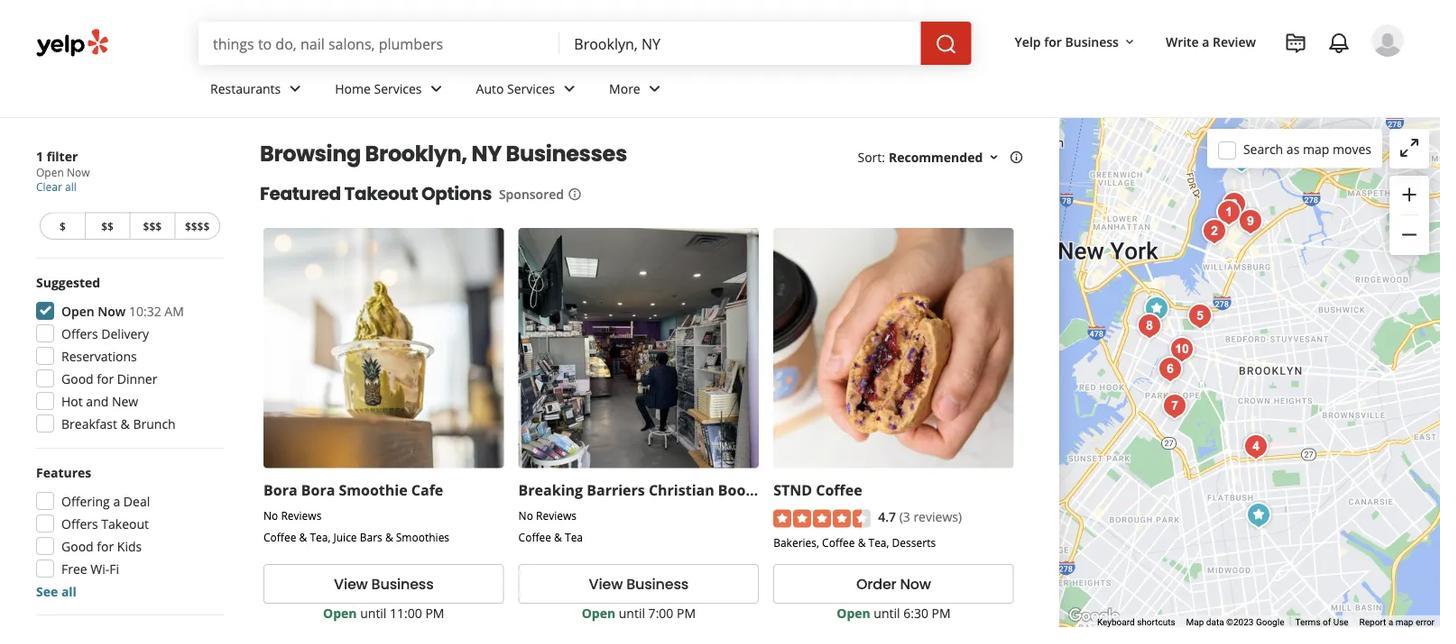 Task type: locate. For each thing, give the bounding box(es) containing it.
takeout up kids
[[101, 516, 149, 533]]

offering
[[61, 493, 110, 510]]

1 horizontal spatial a
[[1202, 33, 1210, 50]]

zatar cafe & bistro image
[[1157, 389, 1193, 425]]

24 chevron down v2 image inside auto services link
[[559, 78, 580, 100]]

3 24 chevron down v2 image from the left
[[644, 78, 666, 100]]

0 vertical spatial offers
[[61, 325, 98, 342]]

data
[[1206, 618, 1224, 629]]

takeout down brooklyn,
[[344, 181, 418, 207]]

offers for offers delivery
[[61, 325, 98, 342]]

16 chevron down v2 image
[[1123, 35, 1137, 49], [987, 150, 1001, 165]]

coffee
[[816, 481, 862, 500], [833, 481, 879, 500], [264, 531, 296, 546], [518, 531, 551, 546], [822, 536, 855, 550]]

business up 11:00
[[371, 575, 434, 595]]

1 horizontal spatial 16 chevron down v2 image
[[1123, 35, 1137, 49]]

order now link
[[773, 565, 1014, 605]]

1 good from the top
[[61, 370, 94, 388]]

2 horizontal spatial pm
[[932, 605, 951, 622]]

coffee left juice
[[264, 531, 296, 546]]

until down 'view business' on the left
[[360, 605, 387, 622]]

bora
[[264, 481, 297, 500], [301, 481, 335, 500]]

1 vertical spatial now
[[98, 303, 126, 320]]

for down offers takeout
[[97, 538, 114, 555]]

now for order
[[900, 575, 931, 595]]

offers
[[61, 325, 98, 342], [61, 516, 98, 533]]

24 chevron down v2 image inside restaurants link
[[284, 78, 306, 100]]

1 horizontal spatial business
[[626, 575, 689, 595]]

offers down offering
[[61, 516, 98, 533]]

brunch
[[133, 416, 176, 433]]

view up open until 7:00 pm
[[589, 575, 623, 595]]

0 horizontal spatial pm
[[425, 605, 444, 622]]

pm right 11:00
[[425, 605, 444, 622]]

auto services
[[476, 80, 555, 97]]

for inside yelp for business button
[[1044, 33, 1062, 50]]

view business link
[[264, 565, 504, 605], [518, 565, 759, 605]]

all
[[65, 180, 76, 194], [61, 583, 77, 601]]

1 pm from the left
[[425, 605, 444, 622]]

browsing brooklyn, ny businesses
[[260, 139, 627, 169]]

view business link up open until 11:00 pm
[[264, 565, 504, 605]]

now down filter
[[67, 165, 90, 180]]

open left 7:00
[[582, 605, 616, 622]]

0 vertical spatial now
[[67, 165, 90, 180]]

1 horizontal spatial tea,
[[869, 536, 889, 550]]

featured takeout options
[[260, 181, 492, 207]]

1 services from the left
[[374, 80, 422, 97]]

6:30
[[903, 605, 929, 622]]

cafe mogador image
[[1211, 195, 1247, 231]]

reviews
[[281, 509, 322, 523], [536, 509, 577, 523]]

business categories element
[[196, 65, 1404, 117]]

1 24 chevron down v2 image from the left
[[284, 78, 306, 100]]

1 horizontal spatial 24 chevron down v2 image
[[559, 78, 580, 100]]

tea
[[565, 531, 583, 546]]

0 vertical spatial takeout
[[344, 181, 418, 207]]

am
[[165, 303, 184, 320]]

0 vertical spatial all
[[65, 180, 76, 194]]

2 24 chevron down v2 image from the left
[[559, 78, 580, 100]]

all right "clear"
[[65, 180, 76, 194]]

restaurants
[[210, 80, 281, 97]]

reviews inside breaking barriers christian book store and coffee shop no reviews coffee & tea view business
[[536, 509, 577, 523]]

16 chevron down v2 image left write
[[1123, 35, 1137, 49]]

good up the hot
[[61, 370, 94, 388]]

0 horizontal spatial no
[[264, 509, 278, 523]]

1 vertical spatial 16 info v2 image
[[568, 187, 582, 202]]

None field
[[213, 33, 545, 53], [574, 33, 907, 53]]

open down order
[[837, 605, 871, 622]]

3 until from the left
[[874, 605, 900, 622]]

review
[[1213, 33, 1256, 50]]

zoom out image
[[1399, 224, 1420, 246]]

open down 'suggested'
[[61, 303, 94, 320]]

1 horizontal spatial no
[[518, 509, 533, 523]]

& down new
[[121, 416, 130, 433]]

&
[[121, 416, 130, 433], [299, 531, 307, 546], [385, 531, 393, 546], [554, 531, 562, 546], [858, 536, 866, 550]]

1 vertical spatial takeout
[[101, 516, 149, 533]]

1 none field from the left
[[213, 33, 545, 53]]

pm right 7:00
[[677, 605, 696, 622]]

takeout for featured
[[344, 181, 418, 207]]

write
[[1166, 33, 1199, 50]]

map region
[[883, 16, 1440, 629]]

bakeries, coffee & tea, desserts
[[773, 536, 936, 550]]

fi
[[109, 561, 119, 578]]

0 horizontal spatial 24 chevron down v2 image
[[284, 78, 306, 100]]

home
[[335, 80, 371, 97]]

open for bora bora smoothie cafe
[[323, 605, 357, 622]]

0 horizontal spatial takeout
[[101, 516, 149, 533]]

1 horizontal spatial pm
[[677, 605, 696, 622]]

browsing
[[260, 139, 361, 169]]

1 horizontal spatial bora
[[301, 481, 335, 500]]

tea, down 4.7
[[869, 536, 889, 550]]

0 horizontal spatial reviews
[[281, 509, 322, 523]]

projects image
[[1285, 33, 1307, 54]]

takeout
[[344, 181, 418, 207], [101, 516, 149, 533]]

aunts et uncles image
[[1238, 430, 1274, 466]]

16 chevron down v2 image right recommended
[[987, 150, 1001, 165]]

services right auto
[[507, 80, 555, 97]]

1 horizontal spatial now
[[98, 303, 126, 320]]

2 good from the top
[[61, 538, 94, 555]]

1 horizontal spatial view
[[589, 575, 623, 595]]

& inside 'group'
[[121, 416, 130, 433]]

1 horizontal spatial reviews
[[536, 509, 577, 523]]

dinner
[[117, 370, 157, 388]]

of
[[1323, 618, 1331, 629]]

breaking barriers christian book store and coffee shop link
[[518, 481, 918, 500]]

see
[[36, 583, 58, 601]]

$$$
[[143, 219, 162, 234]]

until for view
[[360, 605, 387, 622]]

2 horizontal spatial a
[[1389, 618, 1393, 629]]

pm
[[425, 605, 444, 622], [677, 605, 696, 622], [932, 605, 951, 622]]

map for error
[[1396, 618, 1414, 629]]

1
[[36, 148, 43, 165]]

16 info v2 image
[[1009, 150, 1024, 165], [568, 187, 582, 202]]

24 chevron down v2 image right more
[[644, 78, 666, 100]]

business up 7:00
[[626, 575, 689, 595]]

2 services from the left
[[507, 80, 555, 97]]

Find text field
[[213, 33, 545, 53]]

view business link up open until 7:00 pm
[[518, 565, 759, 605]]

2 vertical spatial group
[[31, 464, 224, 601]]

terms of use
[[1295, 618, 1349, 629]]

0 vertical spatial a
[[1202, 33, 1210, 50]]

0 vertical spatial 16 chevron down v2 image
[[1123, 35, 1137, 49]]

2 none field from the left
[[574, 33, 907, 53]]

1 vertical spatial offers
[[61, 516, 98, 533]]

until left 6:30
[[874, 605, 900, 622]]

2 vertical spatial for
[[97, 538, 114, 555]]

2 no from the left
[[518, 509, 533, 523]]

0 horizontal spatial 16 info v2 image
[[568, 187, 582, 202]]

16 chevron down v2 image inside recommended dropdown button
[[987, 150, 1001, 165]]

now
[[67, 165, 90, 180], [98, 303, 126, 320], [900, 575, 931, 595]]

24 chevron down v2 image
[[284, 78, 306, 100], [559, 78, 580, 100], [644, 78, 666, 100]]

16 info v2 image down businesses
[[568, 187, 582, 202]]

a right report
[[1389, 618, 1393, 629]]

a for write
[[1202, 33, 1210, 50]]

open now 10:32 am
[[61, 303, 184, 320]]

coffee left "tea"
[[518, 531, 551, 546]]

$$$$ button
[[174, 213, 220, 240]]

0 horizontal spatial until
[[360, 605, 387, 622]]

all inside 'group'
[[61, 583, 77, 601]]

view up open until 11:00 pm
[[334, 575, 368, 595]]

7:00
[[648, 605, 674, 622]]

1 horizontal spatial takeout
[[344, 181, 418, 207]]

2 reviews from the left
[[536, 509, 577, 523]]

24 chevron down v2 image for restaurants
[[284, 78, 306, 100]]

business inside breaking barriers christian book store and coffee shop no reviews coffee & tea view business
[[626, 575, 689, 595]]

a
[[1202, 33, 1210, 50], [113, 493, 120, 510], [1389, 618, 1393, 629]]

a left deal
[[113, 493, 120, 510]]

16 chevron down v2 image inside yelp for business button
[[1123, 35, 1137, 49]]

stnd coffee
[[773, 481, 862, 500]]

1 vertical spatial all
[[61, 583, 77, 601]]

takeout for offers
[[101, 516, 149, 533]]

0 horizontal spatial none field
[[213, 33, 545, 53]]

tea, left juice
[[310, 531, 331, 546]]

no inside bora bora smoothie cafe no reviews coffee & tea, juice bars & smoothies
[[264, 509, 278, 523]]

None search field
[[199, 22, 975, 65]]

until
[[360, 605, 387, 622], [619, 605, 645, 622], [874, 605, 900, 622]]

1 vertical spatial 16 chevron down v2 image
[[987, 150, 1001, 165]]

and
[[86, 393, 109, 410]]

1 until from the left
[[360, 605, 387, 622]]

for for dinner
[[97, 370, 114, 388]]

none field near
[[574, 33, 907, 53]]

0 horizontal spatial business
[[371, 575, 434, 595]]

restaurants link
[[196, 65, 321, 117]]

1 offers from the top
[[61, 325, 98, 342]]

1 horizontal spatial services
[[507, 80, 555, 97]]

auto
[[476, 80, 504, 97]]

$ button
[[40, 213, 85, 240]]

& left juice
[[299, 531, 307, 546]]

pm for order now
[[932, 605, 951, 622]]

pm right 6:30
[[932, 605, 951, 622]]

group
[[1390, 176, 1429, 255], [31, 273, 224, 439], [31, 464, 224, 601]]

1 horizontal spatial until
[[619, 605, 645, 622]]

all right 'see'
[[61, 583, 77, 601]]

2 vertical spatial a
[[1389, 618, 1393, 629]]

terms
[[1295, 618, 1321, 629]]

shortcuts
[[1137, 618, 1175, 629]]

1 vertical spatial good
[[61, 538, 94, 555]]

view business link for smoothie
[[264, 565, 504, 605]]

1 vertical spatial a
[[113, 493, 120, 510]]

now up offers delivery
[[98, 303, 126, 320]]

a right write
[[1202, 33, 1210, 50]]

good for dinner
[[61, 370, 157, 388]]

0 vertical spatial 16 info v2 image
[[1009, 150, 1024, 165]]

no down bora bora smoothie cafe link
[[264, 509, 278, 523]]

0 vertical spatial for
[[1044, 33, 1062, 50]]

open until 11:00 pm
[[323, 605, 444, 622]]

2 horizontal spatial 24 chevron down v2 image
[[644, 78, 666, 100]]

reunion image
[[1233, 204, 1269, 240]]

2 horizontal spatial business
[[1065, 33, 1119, 50]]

features
[[36, 464, 91, 481]]

tea, inside bora bora smoothie cafe no reviews coffee & tea, juice bars & smoothies
[[310, 531, 331, 546]]

good up free
[[61, 538, 94, 555]]

now up 6:30
[[900, 575, 931, 595]]

mateo r. image
[[1372, 24, 1404, 57]]

yelp for business
[[1015, 33, 1119, 50]]

1 view business link from the left
[[264, 565, 504, 605]]

0 horizontal spatial tea,
[[310, 531, 331, 546]]

1 horizontal spatial view business link
[[518, 565, 759, 605]]

auto services link
[[462, 65, 595, 117]]

0 horizontal spatial view business link
[[264, 565, 504, 605]]

16 info v2 image right recommended dropdown button
[[1009, 150, 1024, 165]]

google image
[[1064, 606, 1124, 629]]

offers up reservations
[[61, 325, 98, 342]]

moves
[[1333, 141, 1372, 158]]

good for kids
[[61, 538, 142, 555]]

& right bars
[[385, 531, 393, 546]]

2 horizontal spatial now
[[900, 575, 931, 595]]

smoothies
[[396, 531, 449, 546]]

1 vertical spatial group
[[31, 273, 224, 439]]

1 horizontal spatial none field
[[574, 33, 907, 53]]

24 chevron down v2 image right restaurants
[[284, 78, 306, 100]]

business right yelp
[[1065, 33, 1119, 50]]

0 horizontal spatial 16 chevron down v2 image
[[987, 150, 1001, 165]]

map right as
[[1303, 141, 1330, 158]]

options
[[421, 181, 492, 207]]

$$$$
[[185, 219, 210, 234]]

services left 24 chevron down v2 icon
[[374, 80, 422, 97]]

reviews)
[[914, 509, 962, 526]]

map
[[1303, 141, 1330, 158], [1396, 618, 1414, 629]]

2 vertical spatial now
[[900, 575, 931, 595]]

24 chevron down v2 image right auto services
[[559, 78, 580, 100]]

0 vertical spatial good
[[61, 370, 94, 388]]

for right yelp
[[1044, 33, 1062, 50]]

offering a deal
[[61, 493, 150, 510]]

24 chevron down v2 image inside the more link
[[644, 78, 666, 100]]

2 offers from the top
[[61, 516, 98, 533]]

now for open
[[98, 303, 126, 320]]

16 chevron down v2 image for recommended
[[987, 150, 1001, 165]]

for up hot and new
[[97, 370, 114, 388]]

2 view from the left
[[589, 575, 623, 595]]

map left error
[[1396, 618, 1414, 629]]

sunday in brooklyn image
[[1197, 214, 1233, 250]]

Near text field
[[574, 33, 907, 53]]

reviews down breaking
[[536, 509, 577, 523]]

coffee inside bora bora smoothie cafe no reviews coffee & tea, juice bars & smoothies
[[264, 531, 296, 546]]

bora bora smoothie cafe image
[[1139, 291, 1175, 328]]

until left 7:00
[[619, 605, 645, 622]]

open down 'view business' on the left
[[323, 605, 357, 622]]

0 horizontal spatial a
[[113, 493, 120, 510]]

0 horizontal spatial view
[[334, 575, 368, 595]]

no down breaking
[[518, 509, 533, 523]]

map data ©2023 google
[[1186, 618, 1285, 629]]

1 reviews from the left
[[281, 509, 322, 523]]

open until 6:30 pm
[[837, 605, 951, 622]]

16 chevron down v2 image for yelp for business
[[1123, 35, 1137, 49]]

terrace restaurant and bakery image
[[1153, 352, 1189, 388]]

for for business
[[1044, 33, 1062, 50]]

0 horizontal spatial bora
[[264, 481, 297, 500]]

write a review
[[1166, 33, 1256, 50]]

0 vertical spatial map
[[1303, 141, 1330, 158]]

breaking
[[518, 481, 583, 500]]

0 horizontal spatial map
[[1303, 141, 1330, 158]]

open down 1
[[36, 165, 64, 180]]

0 horizontal spatial now
[[67, 165, 90, 180]]

& left "tea"
[[554, 531, 562, 546]]

deal
[[123, 493, 150, 510]]

recommended
[[889, 148, 983, 166]]

view
[[334, 575, 368, 595], [589, 575, 623, 595]]

2 view business link from the left
[[518, 565, 759, 605]]

a for offering
[[113, 493, 120, 510]]

1 horizontal spatial 16 info v2 image
[[1009, 150, 1024, 165]]

1 horizontal spatial map
[[1396, 618, 1414, 629]]

3 pm from the left
[[932, 605, 951, 622]]

2 horizontal spatial until
[[874, 605, 900, 622]]

0 horizontal spatial services
[[374, 80, 422, 97]]

report
[[1360, 618, 1386, 629]]

reviews down bora bora smoothie cafe link
[[281, 509, 322, 523]]

1 vertical spatial for
[[97, 370, 114, 388]]

1 no from the left
[[264, 509, 278, 523]]

none field up business categories element
[[574, 33, 907, 53]]

smoothie
[[339, 481, 408, 500]]

order now
[[856, 575, 931, 595]]

1 vertical spatial map
[[1396, 618, 1414, 629]]

report a map error link
[[1360, 618, 1435, 629]]

none field up home services
[[213, 33, 545, 53]]



Task type: vqa. For each thing, say whether or not it's contained in the screenshot.
Breaking Barriers Christian Book Store And Coffee Shop Open
yes



Task type: describe. For each thing, give the bounding box(es) containing it.
ny
[[471, 139, 502, 169]]

& up order
[[858, 536, 866, 550]]

4.7
[[878, 509, 896, 526]]

group containing features
[[31, 464, 224, 601]]

keyboard
[[1097, 618, 1135, 629]]

barriers
[[587, 481, 645, 500]]

bakeries,
[[773, 536, 819, 550]]

©2023
[[1226, 618, 1254, 629]]

shop
[[883, 481, 918, 500]]

hot and new
[[61, 393, 138, 410]]

1 filter open now clear all
[[36, 148, 90, 194]]

more
[[609, 80, 640, 97]]

see all button
[[36, 583, 77, 601]]

write a review link
[[1159, 25, 1263, 58]]

more link
[[595, 65, 680, 117]]

zoom in image
[[1399, 184, 1420, 206]]

2 until from the left
[[619, 605, 645, 622]]

services for home services
[[374, 80, 422, 97]]

search as map moves
[[1243, 141, 1372, 158]]

user actions element
[[1000, 23, 1429, 134]]

bora bora smoothie cafe link
[[264, 481, 443, 500]]

bora bora smoothie cafe no reviews coffee & tea, juice bars & smoothies
[[264, 481, 449, 546]]

$
[[60, 219, 66, 234]]

24 chevron down v2 image
[[426, 78, 447, 100]]

suggested
[[36, 274, 100, 291]]

view business link for christian
[[518, 565, 759, 605]]

hot
[[61, 393, 83, 410]]

stnd coffee link
[[773, 481, 862, 500]]

offers delivery
[[61, 325, 149, 342]]

coffee up 4.7 star rating image
[[816, 481, 862, 500]]

coffee right and
[[833, 481, 879, 500]]

search image
[[935, 33, 957, 55]]

keyboard shortcuts
[[1097, 618, 1175, 629]]

as
[[1287, 141, 1300, 158]]

order
[[856, 575, 897, 595]]

book
[[718, 481, 755, 500]]

reservations
[[61, 348, 137, 365]]

offers takeout
[[61, 516, 149, 533]]

0 vertical spatial group
[[1390, 176, 1429, 255]]

yelp for business button
[[1008, 25, 1144, 58]]

pm for view business
[[425, 605, 444, 622]]

now inside the 1 filter open now clear all
[[67, 165, 90, 180]]

24 chevron down v2 image for more
[[644, 78, 666, 100]]

view business
[[334, 575, 434, 595]]

for for kids
[[97, 538, 114, 555]]

map
[[1186, 618, 1204, 629]]

2 pm from the left
[[677, 605, 696, 622]]

a for report
[[1389, 618, 1393, 629]]

christian
[[649, 481, 714, 500]]

map for moves
[[1303, 141, 1330, 158]]

2 bora from the left
[[301, 481, 335, 500]]

terms of use link
[[1295, 618, 1349, 629]]

juice
[[333, 531, 357, 546]]

stnd coffee image
[[1224, 142, 1260, 178]]

open for breaking barriers christian book store and coffee shop
[[582, 605, 616, 622]]

miriam image
[[1164, 332, 1200, 368]]

stnd
[[773, 481, 812, 500]]

use
[[1333, 618, 1349, 629]]

coffee down 4.7 star rating image
[[822, 536, 855, 550]]

yelp
[[1015, 33, 1041, 50]]

notifications image
[[1328, 33, 1350, 54]]

16 info v2 image for browsing brooklyn, ny businesses
[[1009, 150, 1024, 165]]

4.7 (3 reviews)
[[878, 509, 962, 526]]

businesses
[[506, 139, 627, 169]]

report a map error
[[1360, 618, 1435, 629]]

keyboard shortcuts button
[[1097, 617, 1175, 629]]

starbucks image
[[1241, 498, 1277, 534]]

clear all link
[[36, 180, 76, 194]]

new
[[112, 393, 138, 410]]

& inside breaking barriers christian book store and coffee shop no reviews coffee & tea view business
[[554, 531, 562, 546]]

services for auto services
[[507, 80, 555, 97]]

view inside breaking barriers christian book store and coffee shop no reviews coffee & tea view business
[[589, 575, 623, 595]]

$$
[[101, 219, 114, 234]]

group containing suggested
[[31, 273, 224, 439]]

all inside the 1 filter open now clear all
[[65, 180, 76, 194]]

(3
[[899, 509, 910, 526]]

$$$ button
[[129, 213, 174, 240]]

1 view from the left
[[334, 575, 368, 595]]

until for order
[[874, 605, 900, 622]]

open inside the 1 filter open now clear all
[[36, 165, 64, 180]]

clear
[[36, 180, 62, 194]]

breakfast
[[61, 416, 117, 433]]

mia's bakery image
[[1132, 309, 1168, 345]]

good for good for dinner
[[61, 370, 94, 388]]

11:00
[[390, 605, 422, 622]]

breakfast & brunch
[[61, 416, 176, 433]]

home services
[[335, 80, 422, 97]]

search
[[1243, 141, 1283, 158]]

1 bora from the left
[[264, 481, 297, 500]]

home services link
[[321, 65, 462, 117]]

evelina image
[[1182, 299, 1218, 335]]

none field find
[[213, 33, 545, 53]]

good for good for kids
[[61, 538, 94, 555]]

kids
[[117, 538, 142, 555]]

delivery
[[101, 325, 149, 342]]

business inside button
[[1065, 33, 1119, 50]]

offers for offers takeout
[[61, 516, 98, 533]]

24 chevron down v2 image for auto services
[[559, 78, 580, 100]]

free
[[61, 561, 87, 578]]

4.7 star rating image
[[773, 510, 871, 528]]

desserts
[[892, 536, 936, 550]]

le crocodile image
[[1217, 187, 1253, 223]]

bars
[[360, 531, 382, 546]]

no inside breaking barriers christian book store and coffee shop no reviews coffee & tea view business
[[518, 509, 533, 523]]

cafe
[[411, 481, 443, 500]]

error
[[1416, 618, 1435, 629]]

open for stnd coffee
[[837, 605, 871, 622]]

sort:
[[858, 148, 885, 166]]

16 info v2 image for featured takeout options
[[568, 187, 582, 202]]

reviews inside bora bora smoothie cafe no reviews coffee & tea, juice bars & smoothies
[[281, 509, 322, 523]]

expand map image
[[1399, 137, 1420, 159]]

featured
[[260, 181, 341, 207]]

recommended button
[[889, 148, 1001, 166]]

store
[[758, 481, 797, 500]]



